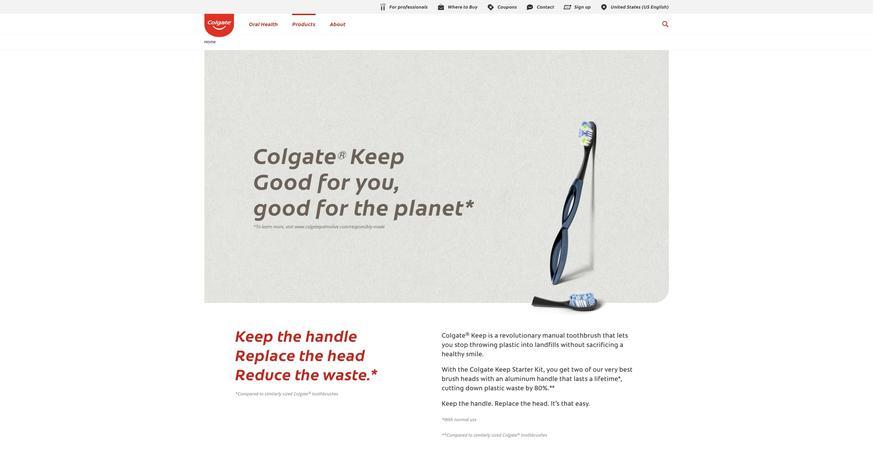 Task type: vqa. For each thing, say whether or not it's contained in the screenshot.
"With"
yes



Task type: locate. For each thing, give the bounding box(es) containing it.
lasts
[[574, 377, 588, 383]]

our
[[593, 368, 604, 374]]

waste.*
[[323, 364, 378, 385]]

0 horizontal spatial you
[[442, 343, 453, 349]]

plastic down revolutionary
[[500, 343, 520, 349]]

sized down reduce
[[283, 391, 293, 398]]

similarly for *compared
[[265, 391, 282, 398]]

1 horizontal spatial replace
[[495, 402, 519, 408]]

that inside the 'colgate ® keep is a revolutionary manual toothbrush that lets you stop throwing plastic into landfills without sacrificing a healthy smile.'
[[603, 334, 616, 340]]

keep inside keep the handle replace the head reduce the waste.*
[[235, 325, 274, 347]]

keep
[[351, 139, 406, 170], [235, 325, 274, 347], [472, 334, 487, 340], [496, 368, 511, 374], [442, 402, 458, 408]]

visit
[[286, 224, 294, 230]]

keep inside the 'colgate ® keep is a revolutionary manual toothbrush that lets you stop throwing plastic into landfills without sacrificing a healthy smile.'
[[472, 334, 487, 340]]

1 horizontal spatial to
[[469, 433, 473, 439]]

0 vertical spatial you
[[442, 343, 453, 349]]

0 vertical spatial sized
[[283, 391, 293, 398]]

1 horizontal spatial similarly
[[474, 433, 491, 439]]

you inside the 'colgate ® keep is a revolutionary manual toothbrush that lets you stop throwing plastic into landfills without sacrificing a healthy smile.'
[[442, 343, 453, 349]]

toothbrushes down head.
[[522, 433, 548, 439]]

you inside with the colgate keep starter kit, you get two of our very best brush heads with an aluminum handle that lasts a lifetime*, cutting down plastic waste by 80%.**
[[547, 368, 558, 374]]

0 horizontal spatial a
[[495, 334, 499, 340]]

good
[[254, 165, 313, 196]]

similarly down use
[[474, 433, 491, 439]]

by
[[526, 387, 533, 393]]

a down of
[[590, 377, 593, 383]]

sign up icon image
[[564, 3, 572, 11]]

you up healthy
[[442, 343, 453, 349]]

*with normal use
[[442, 417, 477, 423]]

replace inside keep the handle replace the head reduce the waste.*
[[235, 345, 296, 366]]

handle
[[306, 325, 358, 347], [537, 377, 558, 383]]

for for good
[[318, 165, 350, 196]]

replace for handle
[[235, 345, 296, 366]]

more,
[[273, 224, 285, 230]]

handle inside with the colgate keep starter kit, you get two of our very best brush heads with an aluminum handle that lasts a lifetime*, cutting down plastic waste by 80%.**
[[537, 377, 558, 383]]

similarly for **compared
[[474, 433, 491, 439]]

1 horizontal spatial sized
[[492, 433, 502, 439]]

toothbrushes inside *compared to similarly sized colgate ® toothbrushes
[[312, 391, 339, 398]]

aluminum
[[505, 377, 536, 383]]

get
[[560, 368, 570, 374]]

0 horizontal spatial replace
[[235, 345, 296, 366]]

best
[[620, 368, 633, 374]]

0 vertical spatial plastic
[[500, 343, 520, 349]]

® inside *compared to similarly sized colgate ® toothbrushes
[[308, 391, 311, 396]]

0 horizontal spatial handle
[[306, 325, 358, 347]]

use
[[470, 417, 477, 423]]

a right is
[[495, 334, 499, 340]]

stop
[[455, 343, 469, 349]]

a
[[495, 334, 499, 340], [620, 343, 624, 349], [590, 377, 593, 383]]

manual
[[543, 334, 565, 340]]

1 vertical spatial toothbrushes
[[522, 433, 548, 439]]

oral
[[249, 20, 260, 28]]

0 vertical spatial ®
[[466, 333, 470, 337]]

0 horizontal spatial toothbrushes
[[312, 391, 339, 398]]

toothbrushes inside "**compared to similarly sized colgate ® toothbrushes"
[[522, 433, 548, 439]]

toothbrushes
[[312, 391, 339, 398], [522, 433, 548, 439]]

similarly
[[265, 391, 282, 398], [474, 433, 491, 439]]

1 vertical spatial ®
[[308, 391, 311, 396]]

plastic down an
[[485, 387, 505, 393]]

1 horizontal spatial toothbrushes
[[522, 433, 548, 439]]

to down use
[[469, 433, 473, 439]]

a inside with the colgate keep starter kit, you get two of our very best brush heads with an aluminum handle that lasts a lifetime*, cutting down plastic waste by 80%.**
[[590, 377, 593, 383]]

colgate® logo image
[[204, 14, 234, 37]]

**compared
[[442, 433, 468, 439]]

®
[[466, 333, 470, 337], [308, 391, 311, 396], [518, 432, 520, 437]]

for down ⓡ at top
[[318, 165, 350, 196]]

healthy
[[442, 352, 465, 359]]

the
[[354, 191, 389, 222], [278, 325, 302, 347], [299, 345, 324, 366], [295, 364, 320, 385], [458, 368, 469, 374], [459, 402, 469, 408], [521, 402, 531, 408]]

keep inside with the colgate keep starter kit, you get two of our very best brush heads with an aluminum handle that lasts a lifetime*, cutting down plastic waste by 80%.**
[[496, 368, 511, 374]]

1 vertical spatial sized
[[492, 433, 502, 439]]

to inside *compared to similarly sized colgate ® toothbrushes
[[260, 391, 264, 398]]

None search field
[[662, 17, 669, 31]]

oral health
[[249, 20, 278, 28]]

0 vertical spatial handle
[[306, 325, 358, 347]]

heads
[[461, 377, 479, 383]]

1 vertical spatial you
[[547, 368, 558, 374]]

2 vertical spatial a
[[590, 377, 593, 383]]

2 horizontal spatial ®
[[518, 432, 520, 437]]

a down lets
[[620, 343, 624, 349]]

sacrificing
[[587, 343, 619, 349]]

where to buy icon image
[[437, 3, 445, 11]]

1 vertical spatial a
[[620, 343, 624, 349]]

to right *compared
[[260, 391, 264, 398]]

sized for **compared to similarly sized colgate
[[492, 433, 502, 439]]

colgate ® keep is a revolutionary manual toothbrush that lets you stop throwing plastic into landfills without sacrificing a healthy smile.
[[442, 333, 629, 359]]

2 vertical spatial ®
[[518, 432, 520, 437]]

to inside "**compared to similarly sized colgate ® toothbrushes"
[[469, 433, 473, 439]]

sized for *compared to similarly sized colgate
[[283, 391, 293, 398]]

1 vertical spatial that
[[560, 377, 573, 383]]

toothbrushes for *compared to similarly sized colgate
[[312, 391, 339, 398]]

0 horizontal spatial to
[[260, 391, 264, 398]]

0 vertical spatial that
[[603, 334, 616, 340]]

www.colgatepalmolive.com/responsibly-made link
[[295, 224, 385, 230]]

0 vertical spatial to
[[260, 391, 264, 398]]

home
[[204, 39, 216, 45]]

0 vertical spatial toothbrushes
[[312, 391, 339, 398]]

1 vertical spatial plastic
[[485, 387, 505, 393]]

for up www.colgatepalmolive.com/responsibly-
[[316, 191, 349, 222]]

good
[[254, 191, 311, 222]]

similarly inside "**compared to similarly sized colgate ® toothbrushes"
[[474, 433, 491, 439]]

® inside the 'colgate ® keep is a revolutionary manual toothbrush that lets you stop throwing plastic into landfills without sacrificing a healthy smile.'
[[466, 333, 470, 337]]

80%.**
[[535, 387, 555, 393]]

products
[[293, 20, 316, 28]]

toothbrush
[[567, 334, 602, 340]]

for
[[318, 165, 350, 196], [316, 191, 349, 222]]

colgate inside "**compared to similarly sized colgate ® toothbrushes"
[[503, 433, 518, 439]]

1 horizontal spatial you
[[547, 368, 558, 374]]

1 vertical spatial similarly
[[474, 433, 491, 439]]

about button
[[330, 20, 346, 28]]

0 horizontal spatial sized
[[283, 391, 293, 398]]

sized inside "**compared to similarly sized colgate ® toothbrushes"
[[492, 433, 502, 439]]

1 vertical spatial handle
[[537, 377, 558, 383]]

smile.
[[466, 352, 484, 359]]

0 horizontal spatial ®
[[308, 391, 311, 396]]

plastic
[[500, 343, 520, 349], [485, 387, 505, 393]]

that down get
[[560, 377, 573, 383]]

that up sacrificing
[[603, 334, 616, 340]]

1 horizontal spatial handle
[[537, 377, 558, 383]]

to
[[260, 391, 264, 398], [469, 433, 473, 439]]

similarly inside *compared to similarly sized colgate ® toothbrushes
[[265, 391, 282, 398]]

handle.
[[471, 402, 494, 408]]

2 vertical spatial that
[[562, 402, 574, 408]]

colgate inside with the colgate keep starter kit, you get two of our very best brush heads with an aluminum handle that lasts a lifetime*, cutting down plastic waste by 80%.**
[[470, 368, 494, 374]]

for inside good for the planet* *to learn more, visit www.colgatepalmolive.com/responsibly-made
[[316, 191, 349, 222]]

that
[[603, 334, 616, 340], [560, 377, 573, 383], [562, 402, 574, 408]]

0 vertical spatial similarly
[[265, 391, 282, 398]]

you left get
[[547, 368, 558, 374]]

0 vertical spatial replace
[[235, 345, 296, 366]]

*with
[[442, 417, 454, 423]]

*to
[[254, 224, 261, 230]]

0 vertical spatial a
[[495, 334, 499, 340]]

colgate
[[254, 139, 337, 170], [442, 334, 466, 340], [470, 368, 494, 374], [294, 391, 308, 398], [503, 433, 518, 439]]

sized
[[283, 391, 293, 398], [492, 433, 502, 439]]

® inside "**compared to similarly sized colgate ® toothbrushes"
[[518, 432, 520, 437]]

you
[[442, 343, 453, 349], [547, 368, 558, 374]]

1 horizontal spatial ®
[[466, 333, 470, 337]]

down
[[466, 387, 483, 393]]

head.
[[533, 402, 550, 408]]

similarly down reduce
[[265, 391, 282, 398]]

the inside with the colgate keep starter kit, you get two of our very best brush heads with an aluminum handle that lasts a lifetime*, cutting down plastic waste by 80%.**
[[458, 368, 469, 374]]

you,
[[356, 165, 401, 196]]

waste
[[507, 387, 524, 393]]

replace
[[235, 345, 296, 366], [495, 402, 519, 408]]

**compared to similarly sized colgate ® toothbrushes
[[442, 432, 548, 439]]

the inside good for the planet* *to learn more, visit www.colgatepalmolive.com/responsibly-made
[[354, 191, 389, 222]]

that right it's
[[562, 402, 574, 408]]

0 horizontal spatial similarly
[[265, 391, 282, 398]]

sized down handle. on the right
[[492, 433, 502, 439]]

lets
[[617, 334, 629, 340]]

that inside with the colgate keep starter kit, you get two of our very best brush heads with an aluminum handle that lasts a lifetime*, cutting down plastic waste by 80%.**
[[560, 377, 573, 383]]

of
[[585, 368, 592, 374]]

*compared
[[235, 391, 259, 398]]

an
[[496, 377, 504, 383]]

sized inside *compared to similarly sized colgate ® toothbrushes
[[283, 391, 293, 398]]

toothbrushes down the waste.*
[[312, 391, 339, 398]]

with
[[481, 377, 495, 383]]

1 vertical spatial replace
[[495, 402, 519, 408]]

1 vertical spatial to
[[469, 433, 473, 439]]

to for **compared
[[469, 433, 473, 439]]

1 horizontal spatial a
[[590, 377, 593, 383]]



Task type: describe. For each thing, give the bounding box(es) containing it.
for professionals icon image
[[379, 3, 387, 12]]

plastic inside with the colgate keep starter kit, you get two of our very best brush heads with an aluminum handle that lasts a lifetime*, cutting down plastic waste by 80%.**
[[485, 387, 505, 393]]

good for you,
[[254, 165, 401, 196]]

colgate inside the 'colgate ® keep is a revolutionary manual toothbrush that lets you stop throwing plastic into landfills without sacrificing a healthy smile.'
[[442, 334, 466, 340]]

throwing
[[470, 343, 498, 349]]

normal
[[455, 417, 469, 423]]

contact icon image
[[526, 3, 535, 11]]

kit,
[[535, 368, 546, 374]]

keep the handle replace the head reduce the waste.*
[[235, 325, 378, 385]]

brush
[[442, 377, 460, 383]]

keep the handle. replace the head. it's that easy.
[[442, 402, 591, 408]]

two
[[572, 368, 584, 374]]

cutting
[[442, 387, 464, 393]]

into
[[522, 343, 534, 349]]

® for **compared to similarly sized colgate
[[518, 432, 520, 437]]

planet*
[[395, 191, 475, 222]]

with the colgate keep starter kit, you get two of our very best brush heads with an aluminum handle that lasts a lifetime*, cutting down plastic waste by 80%.**
[[442, 368, 633, 393]]

made
[[374, 224, 385, 230]]

® for *compared to similarly sized colgate
[[308, 391, 311, 396]]

very
[[605, 368, 618, 374]]

toothbrushes for **compared to similarly sized colgate
[[522, 433, 548, 439]]

handle inside keep the handle replace the head reduce the waste.*
[[306, 325, 358, 347]]

coupons icon image
[[487, 3, 495, 11]]

replace for handle.
[[495, 402, 519, 408]]

easy.
[[576, 402, 591, 408]]

learn
[[262, 224, 272, 230]]

it's
[[551, 402, 560, 408]]

products button
[[293, 20, 316, 28]]

oral health button
[[249, 20, 278, 28]]

for for good
[[316, 191, 349, 222]]

revolutionary
[[500, 334, 541, 340]]

head
[[328, 345, 366, 366]]

landfills
[[535, 343, 560, 349]]

colgate ⓡ keep
[[254, 139, 406, 170]]

to for *compared
[[260, 391, 264, 398]]

is
[[489, 334, 493, 340]]

colgate keep toothbrush image
[[472, 115, 640, 321]]

reduce
[[235, 364, 291, 385]]

starter
[[513, 368, 533, 374]]

location icon image
[[600, 3, 609, 11]]

with
[[442, 368, 457, 374]]

home link
[[200, 39, 220, 45]]

good for the planet* *to learn more, visit www.colgatepalmolive.com/responsibly-made
[[254, 191, 475, 230]]

plastic inside the 'colgate ® keep is a revolutionary manual toothbrush that lets you stop throwing plastic into landfills without sacrificing a healthy smile.'
[[500, 343, 520, 349]]

2 horizontal spatial a
[[620, 343, 624, 349]]

ⓡ
[[338, 149, 346, 160]]

paper texture image
[[204, 50, 669, 303]]

lifetime*,
[[595, 377, 623, 383]]

about
[[330, 20, 346, 28]]

health
[[261, 20, 278, 28]]

colgate inside *compared to similarly sized colgate ® toothbrushes
[[294, 391, 308, 398]]

www.colgatepalmolive.com/responsibly-
[[295, 224, 374, 230]]

without
[[561, 343, 585, 349]]

*compared to similarly sized colgate ® toothbrushes
[[235, 391, 339, 398]]



